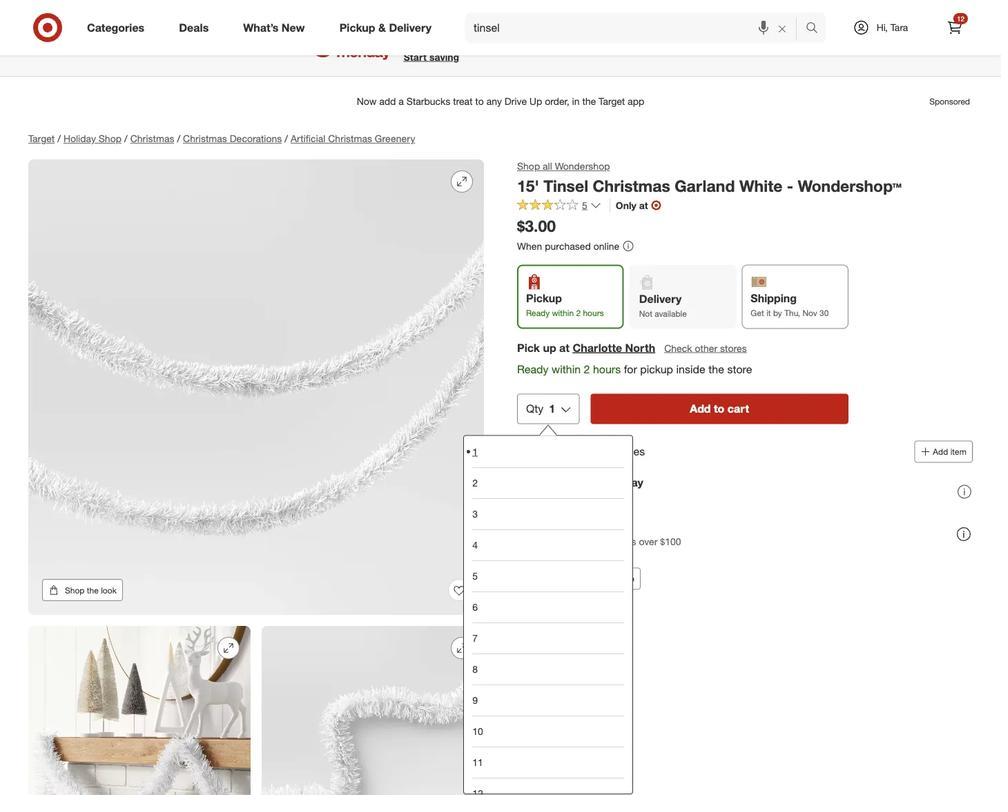 Task type: vqa. For each thing, say whether or not it's contained in the screenshot.
HANUKKAH TARGET / HOLIDAY SHOP / HANUKKAH (435)
no



Task type: locate. For each thing, give the bounding box(es) containing it.
target
[[28, 133, 55, 145]]

0 horizontal spatial pickup
[[340, 21, 375, 34]]

for right eligible
[[583, 445, 597, 459]]

hours
[[583, 308, 604, 318], [593, 363, 621, 376]]

1 right qty
[[549, 402, 555, 416]]

2 horizontal spatial shop
[[517, 160, 540, 172]]

pickup
[[640, 363, 673, 376]]

12 link
[[940, 12, 970, 43]]

3 link
[[472, 498, 624, 529]]

shop inside the shop all wondershop 15' tinsel christmas garland white - wondershop™
[[517, 160, 540, 172]]

learn more from wondershop button
[[517, 568, 641, 590]]

1 horizontal spatial delivery
[[639, 292, 682, 306]]

1 2 3 4 5 6 7 8 9 10
[[472, 445, 483, 738]]

1 within from the top
[[552, 308, 574, 318]]

the left "look"
[[87, 585, 99, 596]]

0 horizontal spatial the
[[87, 585, 99, 596]]

within up up
[[552, 308, 574, 318]]

delivery right &
[[389, 21, 432, 34]]

1 horizontal spatial 2
[[576, 308, 581, 318]]

5
[[582, 199, 588, 211], [472, 570, 478, 582]]

3 / from the left
[[177, 133, 180, 145]]

add left item
[[933, 447, 948, 457]]

1 horizontal spatial 5
[[582, 199, 588, 211]]

within down up
[[552, 363, 581, 376]]

1 horizontal spatial over
[[639, 536, 658, 548]]

wondershop
[[555, 160, 610, 172], [587, 574, 635, 584]]

0 horizontal spatial 1
[[472, 445, 478, 457]]

0 vertical spatial 5
[[582, 199, 588, 211]]

1 up '3'
[[472, 445, 478, 457]]

3
[[472, 508, 478, 520]]

/ left christmas link
[[124, 133, 128, 145]]

shop for shop the look
[[65, 585, 85, 596]]

wondershop inside the shop all wondershop 15' tinsel christmas garland white - wondershop™
[[555, 160, 610, 172]]

2 inside the pickup ready within 2 hours
[[576, 308, 581, 318]]

10 link
[[472, 716, 624, 747]]

other
[[695, 342, 718, 354]]

pickup up up
[[526, 292, 562, 305]]

5 link
[[517, 199, 601, 215], [472, 560, 624, 591]]

0 vertical spatial at
[[639, 199, 648, 211]]

at right only
[[639, 199, 648, 211]]

today!
[[439, 32, 477, 48]]

add to cart button
[[591, 394, 849, 424]]

redcard
[[567, 492, 605, 504]]

the left "store"
[[709, 363, 724, 376]]

2 up pick up at charlotte north
[[576, 308, 581, 318]]

0 vertical spatial pickup
[[340, 21, 375, 34]]

1 horizontal spatial add
[[933, 447, 948, 457]]

0 vertical spatial 1
[[549, 402, 555, 416]]

ready within 2 hours for pickup inside the store
[[517, 363, 752, 376]]

5 inside 1 2 3 4 5 6 7 8 9 10
[[472, 570, 478, 582]]

pickup inside the pickup ready within 2 hours
[[526, 292, 562, 305]]

within
[[552, 308, 574, 318], [552, 363, 581, 376]]

hours down the "charlotte north" button
[[593, 363, 621, 376]]

0 horizontal spatial 5
[[472, 570, 478, 582]]

check other stores
[[664, 342, 747, 354]]

0 horizontal spatial at
[[559, 341, 570, 355]]

the
[[709, 363, 724, 376], [87, 585, 99, 596]]

shop the look link
[[42, 579, 123, 602]]

christmas
[[130, 133, 174, 145], [183, 133, 227, 145], [328, 133, 372, 145], [593, 176, 670, 195]]

at right up
[[559, 341, 570, 355]]

5 down tinsel
[[582, 199, 588, 211]]

2 up '3'
[[472, 477, 478, 489]]

over
[[567, 520, 590, 533], [639, 536, 658, 548]]

15&#39; tinsel christmas garland white - wondershop&#8482;, 2 of 4 image
[[28, 626, 251, 796]]

learn
[[523, 574, 544, 584]]

15&#39; tinsel christmas garland white - wondershop&#8482;, 3 of 4 image
[[262, 626, 484, 796]]

0 vertical spatial delivery
[[389, 21, 432, 34]]

nov
[[803, 308, 817, 318]]

/ right target link
[[58, 133, 61, 145]]

1 vertical spatial shop
[[517, 160, 540, 172]]

categories
[[87, 21, 144, 34]]

0 horizontal spatial shop
[[65, 585, 85, 596]]

1 horizontal spatial for
[[624, 363, 637, 376]]

artificial christmas greenery link
[[291, 133, 415, 145]]

the inside 'image gallery' element
[[87, 585, 99, 596]]

wondershop up tinsel
[[555, 160, 610, 172]]

0 vertical spatial add
[[690, 402, 711, 416]]

ready
[[526, 308, 550, 318], [517, 363, 549, 376]]

ready up pick
[[526, 308, 550, 318]]

deals link
[[167, 12, 226, 43]]

1 vertical spatial pickup
[[526, 292, 562, 305]]

0 vertical spatial ready
[[526, 308, 550, 318]]

1 vertical spatial at
[[559, 341, 570, 355]]

pickup left &
[[340, 21, 375, 34]]

pick
[[517, 341, 540, 355]]

christmas right artificial
[[328, 133, 372, 145]]

1 vertical spatial add
[[933, 447, 948, 457]]

new
[[282, 21, 305, 34]]

garland
[[675, 176, 735, 195]]

0 vertical spatial hours
[[583, 308, 604, 318]]

pickup for &
[[340, 21, 375, 34]]

1 vertical spatial delivery
[[639, 292, 682, 306]]

hi,
[[877, 21, 888, 33]]

2 vertical spatial shop
[[65, 585, 85, 596]]

online
[[594, 240, 620, 252]]

5%
[[573, 476, 590, 489]]

delivery up available
[[639, 292, 682, 306]]

2 horizontal spatial 2
[[584, 363, 590, 376]]

/ right christmas link
[[177, 133, 180, 145]]

day
[[625, 476, 643, 489]]

only
[[629, 32, 655, 48]]

add for add item
[[933, 447, 948, 457]]

-
[[787, 176, 794, 195]]

christmas left decorations in the left top of the page
[[183, 133, 227, 145]]

on
[[595, 536, 606, 548]]

add for add to cart
[[690, 402, 711, 416]]

by
[[773, 308, 782, 318]]

image gallery element
[[28, 160, 484, 796]]

start
[[404, 51, 427, 63]]

ready down pick
[[517, 363, 549, 376]]

1 horizontal spatial pickup
[[526, 292, 562, 305]]

&
[[378, 21, 386, 34]]

/ left artificial
[[285, 133, 288, 145]]

shop right holiday
[[99, 133, 122, 145]]

hi, tara
[[877, 21, 908, 33]]

add
[[690, 402, 711, 416], [933, 447, 948, 457]]

not
[[639, 308, 653, 319]]

0 vertical spatial within
[[552, 308, 574, 318]]

9 link
[[472, 685, 624, 716]]

thu,
[[785, 308, 800, 318]]

search
[[800, 22, 833, 36]]

tinsel
[[544, 176, 588, 195]]

christmas up "only at"
[[593, 176, 670, 195]]

for down the 'north'
[[624, 363, 637, 376]]

incredible
[[521, 32, 582, 48]]

6 link
[[472, 591, 624, 623]]

1 link
[[472, 436, 624, 467]]

artificial
[[291, 133, 326, 145]]

0 horizontal spatial over
[[567, 520, 590, 533]]

shop inside 'image gallery' element
[[65, 585, 85, 596]]

delivery not available
[[639, 292, 687, 319]]

5 up '6'
[[472, 570, 478, 582]]

wondershop right from
[[587, 574, 635, 584]]

over left $100
[[639, 536, 658, 548]]

registries
[[600, 445, 645, 459]]

add item
[[933, 447, 967, 457]]

0 horizontal spatial delivery
[[389, 21, 432, 34]]

1 vertical spatial 2
[[584, 363, 590, 376]]

store
[[727, 363, 752, 376]]

2 / from the left
[[124, 133, 128, 145]]

8
[[472, 663, 478, 675]]

1 vertical spatial over
[[639, 536, 658, 548]]

1 vertical spatial 5
[[472, 570, 478, 582]]

2 down pick up at charlotte north
[[584, 363, 590, 376]]

shop left all at the right top of the page
[[517, 160, 540, 172]]

shop left "look"
[[65, 585, 85, 596]]

add left to
[[690, 402, 711, 416]]

1 horizontal spatial at
[[639, 199, 648, 211]]

1 vertical spatial wondershop
[[587, 574, 635, 584]]

1 vertical spatial within
[[552, 363, 581, 376]]

9
[[472, 694, 478, 706]]

1 vertical spatial for
[[583, 445, 597, 459]]

pickup & delivery link
[[328, 12, 449, 43]]

categories link
[[75, 12, 162, 43]]

white
[[740, 176, 783, 195]]

1 vertical spatial the
[[87, 585, 99, 596]]

0 vertical spatial shop
[[99, 133, 122, 145]]

deals
[[659, 32, 692, 48]]

with
[[545, 492, 564, 504]]

1 vertical spatial 1
[[472, 445, 478, 457]]

0 horizontal spatial 2
[[472, 477, 478, 489]]

over right pay
[[567, 520, 590, 533]]

0 vertical spatial 2
[[576, 308, 581, 318]]

1 vertical spatial hours
[[593, 363, 621, 376]]

look
[[101, 585, 117, 596]]

hours up charlotte
[[583, 308, 604, 318]]

christmas inside the shop all wondershop 15' tinsel christmas garland white - wondershop™
[[593, 176, 670, 195]]

1 vertical spatial ready
[[517, 363, 549, 376]]

delivery
[[389, 21, 432, 34], [639, 292, 682, 306]]

eligible
[[545, 445, 580, 459]]

pickup ready within 2 hours
[[526, 292, 604, 318]]

2 vertical spatial 2
[[472, 477, 478, 489]]

1 inside 1 2 3 4 5 6 7 8 9 10
[[472, 445, 478, 457]]

0 vertical spatial the
[[709, 363, 724, 376]]

0 vertical spatial wondershop
[[555, 160, 610, 172]]

0 horizontal spatial add
[[690, 402, 711, 416]]

4
[[472, 539, 478, 551]]

shipping get it by thu, nov 30
[[751, 292, 829, 318]]



Task type: describe. For each thing, give the bounding box(es) containing it.
shop the look
[[65, 585, 117, 596]]

available
[[655, 308, 687, 319]]

what's new
[[243, 21, 305, 34]]

1 horizontal spatial shop
[[99, 133, 122, 145]]

0 vertical spatial for
[[624, 363, 637, 376]]

$3.00
[[517, 217, 556, 236]]

1 / from the left
[[58, 133, 61, 145]]

only
[[616, 199, 637, 211]]

save
[[545, 476, 570, 489]]

decorations
[[230, 133, 282, 145]]

charlotte north button
[[573, 340, 655, 356]]

christmas link
[[130, 133, 174, 145]]

all
[[543, 160, 552, 172]]

orders
[[609, 536, 636, 548]]

2 within from the top
[[552, 363, 581, 376]]

6
[[472, 601, 478, 613]]

holiday
[[63, 133, 96, 145]]

it
[[767, 308, 771, 318]]

hours inside the pickup ready within 2 hours
[[583, 308, 604, 318]]

pickup for ready
[[526, 292, 562, 305]]

up
[[543, 341, 556, 355]]

qty
[[526, 402, 544, 416]]

when
[[517, 240, 542, 252]]

1 vertical spatial 5 link
[[472, 560, 624, 591]]

purchased
[[545, 240, 591, 252]]

add item button
[[915, 441, 973, 463]]

30
[[820, 308, 829, 318]]

from
[[568, 574, 585, 584]]

2 link
[[472, 467, 624, 498]]

shipping
[[751, 292, 797, 305]]

pickup & delivery
[[340, 21, 432, 34]]

christmas right 'holiday shop' link
[[130, 133, 174, 145]]

pick up at charlotte north
[[517, 341, 655, 355]]

0 vertical spatial 5 link
[[517, 199, 601, 215]]

search button
[[800, 12, 833, 46]]

7
[[472, 632, 478, 644]]

inside
[[676, 363, 706, 376]]

check other stores button
[[664, 341, 748, 356]]

north
[[625, 341, 655, 355]]

wondershop™
[[798, 176, 902, 195]]

1 horizontal spatial the
[[709, 363, 724, 376]]

what's
[[243, 21, 279, 34]]

when purchased online
[[517, 240, 620, 252]]

saving
[[430, 51, 459, 63]]

advertisement region
[[17, 85, 984, 118]]

get
[[751, 308, 764, 318]]

target link
[[28, 133, 55, 145]]

2 inside 1 2 3 4 5 6 7 8 9 10
[[472, 477, 478, 489]]

time
[[593, 520, 616, 533]]

save 5% every day with redcard
[[545, 476, 643, 504]]

charlotte
[[573, 341, 622, 355]]

4 / from the left
[[285, 133, 288, 145]]

4 link
[[472, 529, 624, 560]]

shop all wondershop 15' tinsel christmas garland white - wondershop™
[[517, 160, 902, 195]]

delivery inside delivery not available
[[639, 292, 682, 306]]

holiday shop link
[[63, 133, 122, 145]]

what's new link
[[232, 12, 322, 43]]

ends today! score incredible online-only deals start saving
[[404, 32, 692, 63]]

within inside the pickup ready within 2 hours
[[552, 308, 574, 318]]

tara
[[891, 21, 908, 33]]

to
[[714, 402, 725, 416]]

11 link
[[472, 747, 624, 778]]

deals
[[179, 21, 209, 34]]

qty 1
[[526, 402, 555, 416]]

item
[[951, 447, 967, 457]]

pay
[[545, 520, 564, 533]]

only at
[[616, 199, 648, 211]]

pay over time on orders over $100
[[545, 520, 681, 548]]

0 horizontal spatial for
[[583, 445, 597, 459]]

cyber monday target deals image
[[309, 30, 393, 64]]

score
[[481, 32, 517, 48]]

7 link
[[472, 623, 624, 654]]

target / holiday shop / christmas / christmas decorations / artificial christmas greenery
[[28, 133, 415, 145]]

greenery
[[375, 133, 415, 145]]

add to cart
[[690, 402, 749, 416]]

What can we help you find? suggestions appear below search field
[[465, 12, 809, 43]]

cart
[[728, 402, 749, 416]]

shop for shop all wondershop 15' tinsel christmas garland white - wondershop™
[[517, 160, 540, 172]]

learn more from wondershop
[[523, 574, 635, 584]]

15&#39; tinsel christmas garland white - wondershop&#8482;, 1 of 4 image
[[28, 160, 484, 615]]

$100
[[660, 536, 681, 548]]

0 vertical spatial over
[[567, 520, 590, 533]]

10
[[472, 725, 483, 738]]

11
[[472, 756, 483, 769]]

ready inside the pickup ready within 2 hours
[[526, 308, 550, 318]]

wondershop inside button
[[587, 574, 635, 584]]

1 horizontal spatial 1
[[549, 402, 555, 416]]

stores
[[720, 342, 747, 354]]

online-
[[586, 32, 629, 48]]

ends
[[404, 32, 435, 48]]



